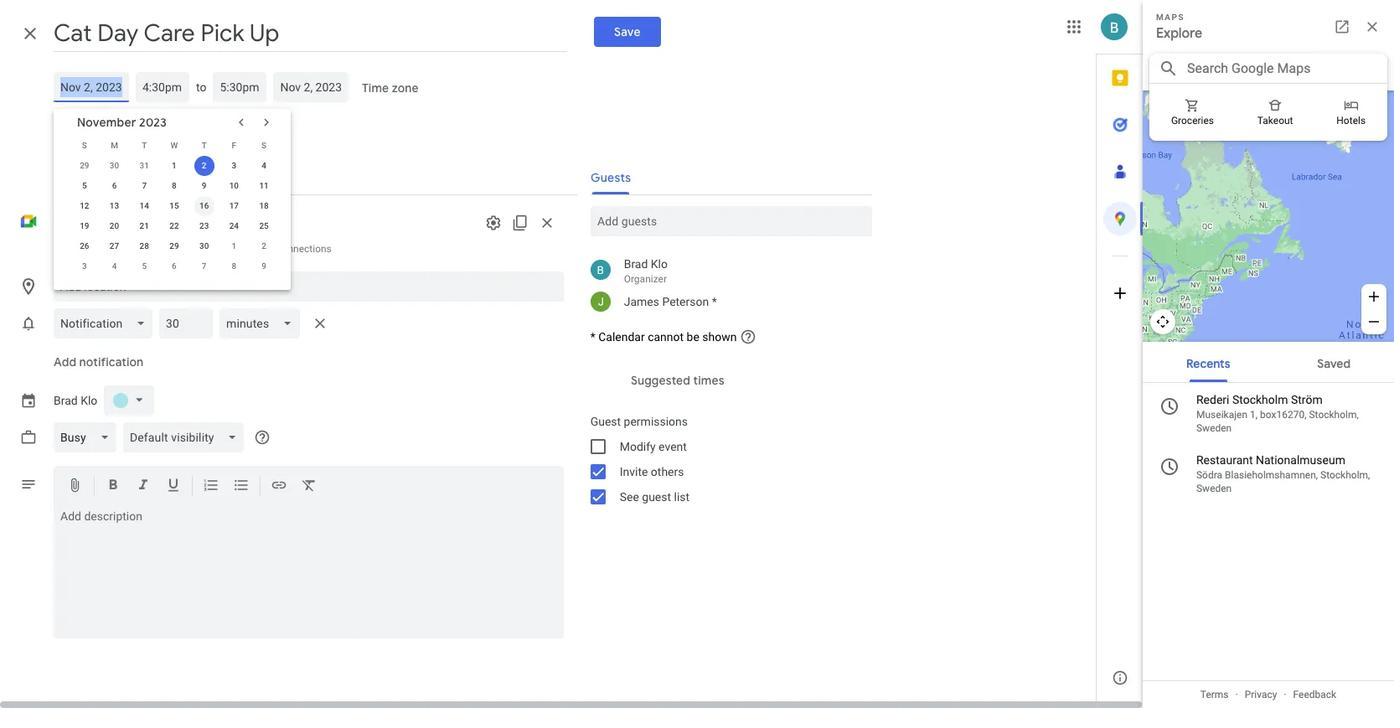 Task type: describe. For each thing, give the bounding box(es) containing it.
17 element
[[224, 196, 244, 216]]

28
[[140, 241, 149, 251]]

join with google meet link
[[60, 206, 211, 236]]

join with google meet
[[74, 214, 197, 229]]

bold image
[[105, 477, 122, 496]]

meet.google.com/ruo-
[[60, 243, 160, 255]]

notification
[[79, 355, 144, 370]]

12 element
[[74, 196, 95, 216]]

19 element
[[74, 216, 95, 236]]

with
[[100, 214, 123, 229]]

row group containing 29
[[70, 156, 279, 277]]

times
[[693, 373, 725, 388]]

december 5 element
[[134, 256, 154, 277]]

klo for brad klo organizer
[[651, 257, 668, 271]]

december 7 element
[[194, 256, 214, 277]]

0 vertical spatial 7
[[142, 181, 147, 190]]

End date text field
[[280, 77, 342, 97]]

* calendar cannot be shown
[[591, 330, 737, 344]]

16
[[199, 201, 209, 210]]

remove formatting image
[[301, 477, 318, 496]]

Location text field
[[60, 272, 557, 302]]

modify event
[[620, 440, 687, 453]]

james peterson *
[[624, 295, 717, 308]]

23 element
[[194, 216, 214, 236]]

meet.google.com/ruo-suzr-ths · up to 100 guest connections
[[60, 243, 332, 255]]

brad for brad klo
[[54, 394, 78, 407]]

Description text field
[[54, 510, 564, 635]]

calendar
[[599, 330, 645, 344]]

december 1 element
[[224, 236, 244, 256]]

up
[[204, 243, 216, 255]]

invite
[[620, 465, 648, 479]]

17
[[229, 201, 239, 210]]

day
[[94, 117, 113, 131]]

2 t from the left
[[202, 141, 207, 150]]

side panel section
[[1096, 54, 1144, 702]]

shown
[[703, 330, 737, 344]]

Start time text field
[[142, 77, 183, 97]]

time zone button
[[356, 73, 426, 103]]

time
[[362, 80, 390, 96]]

16 cell
[[189, 196, 219, 216]]

guest permissions
[[591, 415, 688, 428]]

15
[[170, 201, 179, 210]]

2 for the 2, today 'element'
[[202, 161, 207, 170]]

m
[[111, 141, 118, 150]]

2 s from the left
[[262, 141, 267, 150]]

24 element
[[224, 216, 244, 236]]

31
[[140, 161, 149, 170]]

december 3 element
[[74, 256, 95, 277]]

guests invited to this event. tree
[[577, 253, 872, 315]]

21 element
[[134, 216, 154, 236]]

row containing 3
[[70, 256, 279, 277]]

james peterson tree item
[[577, 288, 872, 315]]

december 6 element
[[164, 256, 184, 277]]

brad klo
[[54, 394, 98, 407]]

ths
[[182, 243, 196, 255]]

james
[[624, 295, 660, 308]]

1 inside 'element'
[[232, 241, 237, 251]]

klo for brad klo
[[81, 394, 98, 407]]

october 30 element
[[104, 156, 125, 176]]

0 horizontal spatial *
[[591, 330, 596, 344]]

december 8 element
[[224, 256, 244, 277]]

2 for december 2 element
[[262, 241, 266, 251]]

list
[[674, 490, 690, 504]]

brad for brad klo organizer
[[624, 257, 648, 271]]

suggested
[[631, 373, 690, 388]]

invite others
[[620, 465, 684, 479]]

1 t from the left
[[142, 141, 147, 150]]

1 vertical spatial 7
[[202, 262, 207, 271]]

organizer
[[624, 273, 667, 285]]

·
[[199, 243, 201, 255]]

cannot
[[648, 330, 684, 344]]

row containing 12
[[70, 196, 279, 216]]

add notification button
[[47, 342, 150, 382]]

10 element
[[224, 176, 244, 196]]

all
[[77, 117, 91, 131]]

19
[[80, 221, 89, 230]]

bulleted list image
[[233, 477, 250, 496]]

december 4 element
[[104, 256, 125, 277]]

11
[[259, 181, 269, 190]]

1 horizontal spatial 9
[[262, 262, 266, 271]]

f
[[232, 141, 236, 150]]

event
[[659, 440, 687, 453]]

25
[[259, 221, 269, 230]]



Task type: locate. For each thing, give the bounding box(es) containing it.
16 element
[[194, 196, 214, 216]]

zone
[[392, 80, 419, 96]]

1 horizontal spatial 3
[[232, 161, 237, 170]]

0 vertical spatial 6
[[112, 181, 117, 190]]

22
[[170, 221, 179, 230]]

suggested times
[[631, 373, 725, 388]]

december 9 element
[[254, 256, 274, 277]]

* right peterson at the top
[[712, 295, 717, 308]]

2
[[202, 161, 207, 170], [262, 241, 266, 251]]

brad inside brad klo organizer
[[624, 257, 648, 271]]

30 for 30 element
[[199, 241, 209, 251]]

6
[[112, 181, 117, 190], [172, 262, 177, 271]]

row containing s
[[70, 136, 279, 156]]

0 horizontal spatial 29
[[80, 161, 89, 170]]

7 down october 31 element
[[142, 181, 147, 190]]

save button
[[594, 17, 661, 47]]

0 vertical spatial guest
[[249, 243, 274, 255]]

klo inside brad klo organizer
[[651, 257, 668, 271]]

1 horizontal spatial guest
[[642, 490, 671, 504]]

1 horizontal spatial 2
[[262, 241, 266, 251]]

t
[[142, 141, 147, 150], [202, 141, 207, 150]]

* left calendar
[[591, 330, 596, 344]]

1 vertical spatial brad
[[54, 394, 78, 407]]

1 vertical spatial 3
[[82, 262, 87, 271]]

4 row from the top
[[70, 196, 279, 216]]

29 left ths
[[170, 241, 179, 251]]

october 31 element
[[134, 156, 154, 176]]

21
[[140, 221, 149, 230]]

be
[[687, 330, 700, 344]]

10
[[229, 181, 239, 190]]

1 horizontal spatial to
[[219, 243, 227, 255]]

30 for october 30 element
[[110, 161, 119, 170]]

29 element
[[164, 236, 184, 256]]

november 2023 grid
[[70, 136, 279, 277]]

0 horizontal spatial 9
[[202, 181, 207, 190]]

1 horizontal spatial 1
[[232, 241, 237, 251]]

4 down "meet.google.com/ruo-" at the left top of the page
[[112, 262, 117, 271]]

*
[[712, 295, 717, 308], [591, 330, 596, 344]]

numbered list image
[[203, 477, 220, 496]]

29 left october 30 element
[[80, 161, 89, 170]]

october 29 element
[[74, 156, 95, 176]]

2 cell
[[189, 156, 219, 176]]

0 vertical spatial 1
[[172, 161, 177, 170]]

brad klo, organizer tree item
[[577, 253, 872, 288]]

1 horizontal spatial *
[[712, 295, 717, 308]]

8 up 15
[[172, 181, 177, 190]]

guest up december 9 element
[[249, 243, 274, 255]]

0 horizontal spatial to
[[196, 80, 207, 94]]

13 element
[[104, 196, 125, 216]]

to
[[196, 80, 207, 94], [219, 243, 227, 255]]

26 element
[[74, 236, 95, 256]]

tab list
[[1097, 54, 1144, 655]]

row group
[[70, 156, 279, 277]]

20
[[110, 221, 119, 230]]

t up 31
[[142, 141, 147, 150]]

30 minutes before element
[[54, 305, 333, 342]]

20 element
[[104, 216, 125, 236]]

0 horizontal spatial 8
[[172, 181, 177, 190]]

1 vertical spatial 1
[[232, 241, 237, 251]]

1 horizontal spatial 29
[[170, 241, 179, 251]]

23
[[199, 221, 209, 230]]

2023
[[139, 115, 167, 130]]

brad
[[624, 257, 648, 271], [54, 394, 78, 407]]

1 vertical spatial 9
[[262, 262, 266, 271]]

insert link image
[[271, 477, 287, 496]]

0 horizontal spatial brad
[[54, 394, 78, 407]]

others
[[651, 465, 684, 479]]

s
[[82, 141, 87, 150], [262, 141, 267, 150]]

time zone
[[362, 80, 419, 96]]

5
[[82, 181, 87, 190], [142, 262, 147, 271]]

None field
[[54, 308, 160, 339], [220, 308, 306, 339], [54, 422, 123, 453], [123, 422, 251, 453], [54, 308, 160, 339], [220, 308, 306, 339], [54, 422, 123, 453], [123, 422, 251, 453]]

1 horizontal spatial 5
[[142, 262, 147, 271]]

row containing 19
[[70, 216, 279, 236]]

1 horizontal spatial brad
[[624, 257, 648, 271]]

0 vertical spatial to
[[196, 80, 207, 94]]

30 down m
[[110, 161, 119, 170]]

2 inside 'element'
[[202, 161, 207, 170]]

6 row from the top
[[70, 236, 279, 256]]

add
[[54, 355, 76, 370]]

8 down 100
[[232, 262, 237, 271]]

peterson
[[662, 295, 709, 308]]

s right f
[[262, 141, 267, 150]]

6 down october 30 element
[[112, 181, 117, 190]]

25 element
[[254, 216, 274, 236]]

s up october 29 element
[[82, 141, 87, 150]]

1 vertical spatial to
[[219, 243, 227, 255]]

30 right ths
[[199, 241, 209, 251]]

2, today element
[[194, 156, 214, 176]]

0 horizontal spatial 2
[[202, 161, 207, 170]]

6 down suzr-
[[172, 262, 177, 271]]

suzr-
[[160, 243, 182, 255]]

1 row from the top
[[70, 136, 279, 156]]

4 up 11
[[262, 161, 266, 170]]

permissions
[[624, 415, 688, 428]]

meet
[[169, 214, 197, 229]]

2 row from the top
[[70, 156, 279, 176]]

1 horizontal spatial 4
[[262, 161, 266, 170]]

0 vertical spatial 30
[[110, 161, 119, 170]]

0 horizontal spatial 7
[[142, 181, 147, 190]]

Minutes in advance for notification number field
[[166, 308, 207, 339]]

3 down 26 element
[[82, 262, 87, 271]]

3 up 10
[[232, 161, 237, 170]]

guest left "list"
[[642, 490, 671, 504]]

1 s from the left
[[82, 141, 87, 150]]

Guests text field
[[597, 206, 866, 236]]

save
[[615, 24, 641, 39]]

1 down 'w'
[[172, 161, 177, 170]]

29 for october 29 element
[[80, 161, 89, 170]]

0 horizontal spatial 5
[[82, 181, 87, 190]]

0 horizontal spatial 30
[[110, 161, 119, 170]]

formatting options toolbar
[[54, 466, 564, 506]]

13
[[110, 201, 119, 210]]

End time text field
[[220, 77, 260, 97]]

see
[[620, 490, 639, 504]]

14 element
[[134, 196, 154, 216]]

5 row from the top
[[70, 216, 279, 236]]

18 element
[[254, 196, 274, 216]]

add notification
[[54, 355, 144, 370]]

1 vertical spatial 5
[[142, 262, 147, 271]]

14
[[140, 201, 149, 210]]

0 vertical spatial brad
[[624, 257, 648, 271]]

1 horizontal spatial 7
[[202, 262, 207, 271]]

brad klo organizer
[[624, 257, 668, 285]]

12
[[80, 201, 89, 210]]

1 vertical spatial 30
[[199, 241, 209, 251]]

underline image
[[165, 477, 182, 496]]

27
[[110, 241, 119, 251]]

1 vertical spatial 2
[[262, 241, 266, 251]]

3 row from the top
[[70, 176, 279, 196]]

row containing 26
[[70, 236, 279, 256]]

t up 2 cell
[[202, 141, 207, 150]]

1
[[172, 161, 177, 170], [232, 241, 237, 251]]

11 element
[[254, 176, 274, 196]]

0 vertical spatial 8
[[172, 181, 177, 190]]

29 for 29 element
[[170, 241, 179, 251]]

0 vertical spatial 2
[[202, 161, 207, 170]]

22 element
[[164, 216, 184, 236]]

3 inside 'element'
[[82, 262, 87, 271]]

row containing 29
[[70, 156, 279, 176]]

december 2 element
[[254, 236, 274, 256]]

1 vertical spatial 6
[[172, 262, 177, 271]]

100
[[230, 243, 247, 255]]

30 element
[[194, 236, 214, 256]]

1 vertical spatial guest
[[642, 490, 671, 504]]

1 horizontal spatial 30
[[199, 241, 209, 251]]

row
[[70, 136, 279, 156], [70, 156, 279, 176], [70, 176, 279, 196], [70, 196, 279, 216], [70, 216, 279, 236], [70, 236, 279, 256], [70, 256, 279, 277]]

connections
[[277, 243, 332, 255]]

9 down the 2, today 'element'
[[202, 181, 207, 190]]

0 vertical spatial *
[[712, 295, 717, 308]]

brad up organizer
[[624, 257, 648, 271]]

italic image
[[135, 477, 152, 496]]

1 horizontal spatial 6
[[172, 262, 177, 271]]

0 horizontal spatial guest
[[249, 243, 274, 255]]

0 horizontal spatial t
[[142, 141, 147, 150]]

0 vertical spatial klo
[[651, 257, 668, 271]]

7
[[142, 181, 147, 190], [202, 262, 207, 271]]

5 down the 28 element
[[142, 262, 147, 271]]

0 vertical spatial 4
[[262, 161, 266, 170]]

9
[[202, 181, 207, 190], [262, 262, 266, 271]]

26
[[80, 241, 89, 251]]

to right up
[[219, 243, 227, 255]]

brad down add
[[54, 394, 78, 407]]

0 horizontal spatial 4
[[112, 262, 117, 271]]

Start date text field
[[60, 77, 122, 97]]

w
[[171, 141, 178, 150]]

0 vertical spatial 5
[[82, 181, 87, 190]]

8
[[172, 181, 177, 190], [232, 262, 237, 271]]

30
[[110, 161, 119, 170], [199, 241, 209, 251]]

0 horizontal spatial 1
[[172, 161, 177, 170]]

november
[[77, 115, 136, 130]]

guest
[[591, 415, 621, 428]]

0 horizontal spatial 3
[[82, 262, 87, 271]]

to left end time text box
[[196, 80, 207, 94]]

1 down 24 element
[[232, 241, 237, 251]]

9 down december 2 element
[[262, 262, 266, 271]]

klo up organizer
[[651, 257, 668, 271]]

1 horizontal spatial 8
[[232, 262, 237, 271]]

* inside james peterson tree item
[[712, 295, 717, 308]]

27 element
[[104, 236, 125, 256]]

suggested times button
[[624, 365, 731, 396]]

1 vertical spatial 4
[[112, 262, 117, 271]]

0 horizontal spatial klo
[[81, 394, 98, 407]]

1 vertical spatial 29
[[170, 241, 179, 251]]

18
[[259, 201, 269, 210]]

november 2023
[[77, 115, 167, 130]]

1 vertical spatial *
[[591, 330, 596, 344]]

0 horizontal spatial 6
[[112, 181, 117, 190]]

7 down up
[[202, 262, 207, 271]]

28 element
[[134, 236, 154, 256]]

29
[[80, 161, 89, 170], [170, 241, 179, 251]]

guest
[[249, 243, 274, 255], [642, 490, 671, 504]]

0 vertical spatial 3
[[232, 161, 237, 170]]

1 horizontal spatial s
[[262, 141, 267, 150]]

0 vertical spatial 29
[[80, 161, 89, 170]]

group
[[577, 409, 872, 510]]

all day
[[77, 117, 113, 131]]

modify
[[620, 440, 656, 453]]

3
[[232, 161, 237, 170], [82, 262, 87, 271]]

guest inside group
[[642, 490, 671, 504]]

1 vertical spatial klo
[[81, 394, 98, 407]]

tab list inside side panel section
[[1097, 54, 1144, 655]]

row containing 5
[[70, 176, 279, 196]]

0 horizontal spatial s
[[82, 141, 87, 150]]

group containing guest permissions
[[577, 409, 872, 510]]

0 vertical spatial 9
[[202, 181, 207, 190]]

15 element
[[164, 196, 184, 216]]

Title text field
[[54, 15, 568, 52]]

24
[[229, 221, 239, 230]]

see guest list
[[620, 490, 690, 504]]

1 horizontal spatial t
[[202, 141, 207, 150]]

7 row from the top
[[70, 256, 279, 277]]

klo down add notification button
[[81, 394, 98, 407]]

5 down october 29 element
[[82, 181, 87, 190]]

1 vertical spatial 8
[[232, 262, 237, 271]]

klo
[[651, 257, 668, 271], [81, 394, 98, 407]]

join
[[74, 214, 97, 229]]

4
[[262, 161, 266, 170], [112, 262, 117, 271]]

1 horizontal spatial klo
[[651, 257, 668, 271]]

google
[[126, 214, 166, 229]]



Task type: vqa. For each thing, say whether or not it's contained in the screenshot.


